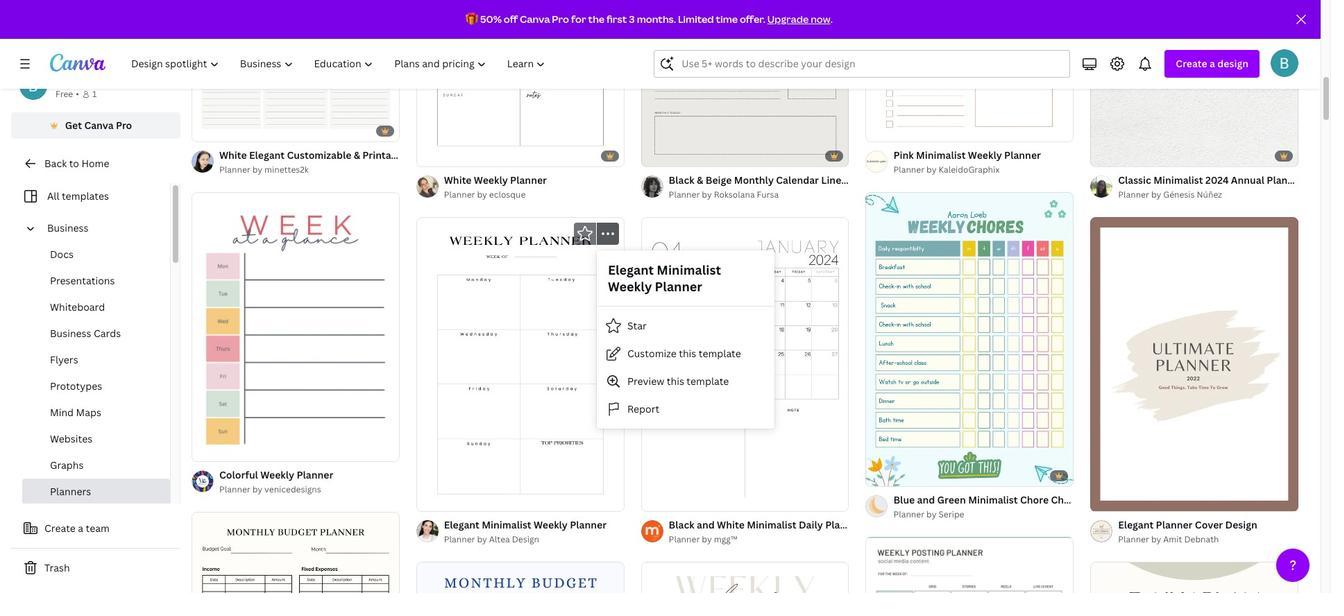 Task type: locate. For each thing, give the bounding box(es) containing it.
minimalist up planner by mgg™️ link
[[747, 519, 796, 532]]

1 horizontal spatial create
[[1176, 57, 1207, 70]]

elegant minimalist weekly planner planner by altea design
[[444, 519, 607, 546]]

0 vertical spatial canva
[[520, 12, 550, 26]]

by down beige
[[702, 189, 712, 201]]

planners
[[50, 485, 91, 498]]

minimalist up planner by kaleidographix link
[[916, 149, 966, 162]]

1 horizontal spatial and
[[917, 494, 935, 507]]

create
[[1176, 57, 1207, 70], [44, 522, 76, 535]]

0 vertical spatial create
[[1176, 57, 1207, 70]]

0 horizontal spatial &
[[354, 149, 360, 162]]

0 horizontal spatial canva
[[84, 119, 114, 132]]

by inside black & beige monthly calendar lined planner planner by roksolana fursa
[[702, 189, 712, 201]]

by inside blue and green minimalist chore charts planner planner by seripe
[[927, 509, 937, 521]]

time
[[716, 12, 738, 26]]

create left team
[[44, 522, 76, 535]]

create inside dropdown button
[[1176, 57, 1207, 70]]

design right cover
[[1225, 519, 1257, 532]]

planner by venicedesigns link
[[219, 483, 333, 497]]

back to home link
[[11, 150, 180, 178]]

by left the amit
[[1151, 534, 1161, 546]]

weekly up kaleidographix
[[968, 149, 1002, 162]]

pro inside button
[[116, 119, 132, 132]]

white elegant customizable & printable daily planner link
[[219, 148, 472, 163]]

elegant planner cover design planner by amit debnath
[[1118, 519, 1257, 546]]

all
[[47, 189, 59, 203]]

1 inside 1 of 54 link
[[1100, 150, 1104, 160]]

Search search field
[[682, 51, 1061, 77]]

and inside black and white minimalist daily planner planner by mgg™️
[[697, 519, 715, 532]]

this down customize this template
[[667, 375, 684, 388]]

white weekly planner planner by eclosque
[[444, 174, 547, 201]]

0 vertical spatial daily
[[408, 149, 433, 162]]

elegant planner cover design link
[[1118, 518, 1257, 533]]

venicedesigns
[[264, 484, 321, 496]]

colorful weekly planner image
[[192, 192, 400, 462]]

amit
[[1163, 534, 1182, 546]]

elegant up minettes2k
[[249, 149, 285, 162]]

& inside white elegant customizable & printable daily planner planner by minettes2k
[[354, 149, 360, 162]]

1 vertical spatial design
[[512, 534, 539, 546]]

maps
[[76, 406, 101, 419]]

seripe
[[939, 509, 964, 521]]

free •
[[56, 88, 79, 100]]

black & beige monthly calendar lined planner link
[[669, 173, 887, 188]]

elegant for elegant minimalist weekly planner
[[608, 262, 654, 278]]

by left génesis
[[1151, 189, 1161, 201]]

a left design
[[1210, 57, 1215, 70]]

black
[[669, 174, 694, 187], [669, 519, 694, 532]]

0 vertical spatial pro
[[552, 12, 569, 26]]

🎁
[[466, 12, 478, 26]]

to
[[69, 157, 79, 170]]

elegant inside elegant minimalist weekly planner planner by altea design
[[444, 519, 479, 532]]

minimalist inside the classic minimalist 2024 annual planner planner by génesis núñez
[[1153, 174, 1203, 187]]

2 vertical spatial white
[[717, 519, 744, 532]]

&
[[354, 149, 360, 162], [697, 174, 703, 187]]

0 vertical spatial template
[[699, 347, 741, 360]]

weekly up star
[[608, 278, 652, 295]]

1 vertical spatial business
[[50, 327, 91, 340]]

by left kaleidographix
[[927, 164, 937, 176]]

get canva pro button
[[11, 112, 180, 139]]

pink minimalist weekly planner image
[[866, 0, 1074, 142]]

2024
[[1205, 174, 1229, 187]]

back
[[44, 157, 67, 170]]

beige and green feminine daily planner image
[[1090, 563, 1298, 593]]

weekly inside elegant minimalist weekly planner
[[608, 278, 652, 295]]

elegant inside elegant minimalist weekly planner
[[608, 262, 654, 278]]

minimalist for pink minimalist weekly planner planner by kaleidographix
[[916, 149, 966, 162]]

elegant up star
[[608, 262, 654, 278]]

customize this template
[[627, 347, 741, 360]]

minimalist inside pink minimalist weekly planner planner by kaleidographix
[[916, 149, 966, 162]]

weekly for elegant minimalist weekly planner
[[608, 278, 652, 295]]

and up mgg™️
[[697, 519, 715, 532]]

0 vertical spatial business
[[47, 221, 89, 235]]

websites link
[[22, 426, 170, 452]]

free
[[56, 88, 73, 100]]

1 vertical spatial pro
[[116, 119, 132, 132]]

colorful weekly planner link
[[219, 468, 333, 483]]

minimalist up planner by seripe link
[[968, 494, 1018, 507]]

white weekly planner image
[[416, 0, 624, 167]]

canva inside button
[[84, 119, 114, 132]]

by inside white weekly planner planner by eclosque
[[477, 189, 487, 201]]

& left printable
[[354, 149, 360, 162]]

1 horizontal spatial &
[[697, 174, 703, 187]]

minimalist inside elegant minimalist weekly planner planner by altea design
[[482, 519, 531, 532]]

1 horizontal spatial a
[[1210, 57, 1215, 70]]

1 right •
[[92, 88, 97, 100]]

minettes2k
[[264, 164, 309, 176]]

1 vertical spatial &
[[697, 174, 703, 187]]

0 horizontal spatial daily
[[408, 149, 433, 162]]

a
[[1210, 57, 1215, 70], [78, 522, 83, 535]]

by left minettes2k
[[252, 164, 262, 176]]

by
[[252, 164, 262, 176], [927, 164, 937, 176], [477, 189, 487, 201], [702, 189, 712, 201], [1151, 189, 1161, 201], [252, 484, 262, 496], [927, 509, 937, 521], [477, 534, 487, 546], [702, 534, 712, 546], [1151, 534, 1161, 546]]

template
[[699, 347, 741, 360], [687, 375, 729, 388]]

0 horizontal spatial design
[[512, 534, 539, 546]]

2 horizontal spatial white
[[717, 519, 744, 532]]

minimalist up altea
[[482, 519, 531, 532]]

0 horizontal spatial a
[[78, 522, 83, 535]]

printable social media planner image
[[866, 537, 1074, 593]]

weekly inside elegant minimalist weekly planner planner by altea design
[[534, 519, 568, 532]]

1 horizontal spatial white
[[444, 174, 472, 187]]

create a team button
[[11, 515, 180, 543]]

white
[[219, 149, 247, 162], [444, 174, 472, 187], [717, 519, 744, 532]]

black inside black and white minimalist daily planner planner by mgg™️
[[669, 519, 694, 532]]

minimalist up star button
[[657, 262, 721, 278]]

template down star button
[[699, 347, 741, 360]]

elegant up planner by amit debnath link
[[1118, 519, 1154, 532]]

and inside blue and green minimalist chore charts planner planner by seripe
[[917, 494, 935, 507]]

weekly up planner by venicedesigns link
[[260, 469, 294, 482]]

by down white weekly planner link
[[477, 189, 487, 201]]

template down customize this template "link"
[[687, 375, 729, 388]]

0 vertical spatial design
[[1225, 519, 1257, 532]]

template inside "link"
[[699, 347, 741, 360]]

1
[[92, 88, 97, 100], [1100, 150, 1104, 160]]

cover
[[1195, 519, 1223, 532]]

black for black and white minimalist daily planner
[[669, 519, 694, 532]]

2 black from the top
[[669, 519, 694, 532]]

business up docs
[[47, 221, 89, 235]]

.
[[830, 12, 833, 26]]

0 horizontal spatial create
[[44, 522, 76, 535]]

1 vertical spatial 1
[[1100, 150, 1104, 160]]

minimalist up génesis
[[1153, 174, 1203, 187]]

cards
[[94, 327, 121, 340]]

canva right 'get'
[[84, 119, 114, 132]]

0 vertical spatial and
[[917, 494, 935, 507]]

& left beige
[[697, 174, 703, 187]]

personal
[[56, 73, 97, 86]]

1 black from the top
[[669, 174, 694, 187]]

by down colorful weekly planner link
[[252, 484, 262, 496]]

elegant
[[249, 149, 285, 162], [608, 262, 654, 278], [444, 519, 479, 532], [1118, 519, 1154, 532]]

0 horizontal spatial and
[[697, 519, 715, 532]]

this inside preview this template link
[[667, 375, 684, 388]]

planner by génesis núñez link
[[1118, 188, 1298, 202]]

weekly up planner by eclosque link
[[474, 174, 508, 187]]

a inside dropdown button
[[1210, 57, 1215, 70]]

kaleidographix
[[939, 164, 1000, 176]]

a for team
[[78, 522, 83, 535]]

elegant up planner by altea design link
[[444, 519, 479, 532]]

1 vertical spatial daily
[[799, 519, 823, 532]]

design down elegant minimalist weekly planner link
[[512, 534, 539, 546]]

by inside white elegant customizable & printable daily planner planner by minettes2k
[[252, 164, 262, 176]]

by left mgg™️
[[702, 534, 712, 546]]

1 horizontal spatial daily
[[799, 519, 823, 532]]

1 vertical spatial a
[[78, 522, 83, 535]]

whiteboard
[[50, 300, 105, 314]]

1 horizontal spatial 1
[[1100, 150, 1104, 160]]

and right blue
[[917, 494, 935, 507]]

black inside black & beige monthly calendar lined planner planner by roksolana fursa
[[669, 174, 694, 187]]

template for customize this template
[[699, 347, 741, 360]]

0 horizontal spatial pro
[[116, 119, 132, 132]]

fursa
[[757, 189, 779, 201]]

business up flyers in the bottom of the page
[[50, 327, 91, 340]]

1 vertical spatial create
[[44, 522, 76, 535]]

design
[[1217, 57, 1248, 70]]

white inside white weekly planner planner by eclosque
[[444, 174, 472, 187]]

0 vertical spatial 1
[[92, 88, 97, 100]]

1 vertical spatial template
[[687, 375, 729, 388]]

pro up back to home link in the top of the page
[[116, 119, 132, 132]]

pro left for
[[552, 12, 569, 26]]

1 vertical spatial canva
[[84, 119, 114, 132]]

1 left the of
[[1100, 150, 1104, 160]]

presentations link
[[22, 268, 170, 294]]

0 horizontal spatial 1
[[92, 88, 97, 100]]

1 horizontal spatial pro
[[552, 12, 569, 26]]

blue and green minimalist chore charts planner planner by seripe
[[893, 494, 1121, 521]]

a inside button
[[78, 522, 83, 535]]

elegant minimalist weekly planner image
[[416, 217, 624, 512]]

white weekly planner link
[[444, 173, 547, 188]]

black and white minimalist daily planner link
[[669, 518, 862, 533]]

green
[[937, 494, 966, 507]]

weekly
[[968, 149, 1002, 162], [474, 174, 508, 187], [608, 278, 652, 295], [260, 469, 294, 482], [534, 519, 568, 532]]

upgrade
[[767, 12, 809, 26]]

this inside customize this template "link"
[[679, 347, 696, 360]]

weekly inside pink minimalist weekly planner planner by kaleidographix
[[968, 149, 1002, 162]]

create inside button
[[44, 522, 76, 535]]

0 vertical spatial black
[[669, 174, 694, 187]]

daily right printable
[[408, 149, 433, 162]]

black and white minimalist daily planner image
[[641, 217, 849, 512]]

weekly inside colorful weekly planner planner by venicedesigns
[[260, 469, 294, 482]]

génesis
[[1163, 189, 1195, 201]]

lined
[[821, 174, 848, 187]]

0 horizontal spatial white
[[219, 149, 247, 162]]

create left design
[[1176, 57, 1207, 70]]

create a design
[[1176, 57, 1248, 70]]

weekly up planner by altea design link
[[534, 519, 568, 532]]

preview this template link
[[597, 368, 774, 396]]

canva right off
[[520, 12, 550, 26]]

back to home
[[44, 157, 109, 170]]

for
[[571, 12, 586, 26]]

by left altea
[[477, 534, 487, 546]]

1 horizontal spatial design
[[1225, 519, 1257, 532]]

1 vertical spatial and
[[697, 519, 715, 532]]

1 horizontal spatial canva
[[520, 12, 550, 26]]

None search field
[[654, 50, 1070, 78]]

🎁 50% off canva pro for the first 3 months. limited time offer. upgrade now .
[[466, 12, 833, 26]]

this down star button
[[679, 347, 696, 360]]

1 vertical spatial black
[[669, 519, 694, 532]]

calendar
[[776, 174, 819, 187]]

debnath
[[1184, 534, 1219, 546]]

create a team
[[44, 522, 110, 535]]

planner
[[435, 149, 472, 162], [1004, 149, 1041, 162], [219, 164, 250, 176], [893, 164, 924, 176], [510, 174, 547, 187], [850, 174, 887, 187], [1267, 174, 1303, 187], [444, 189, 475, 201], [669, 189, 700, 201], [1118, 189, 1149, 201], [655, 278, 702, 295], [297, 469, 333, 482], [219, 484, 250, 496], [1085, 494, 1121, 507], [893, 509, 924, 521], [570, 519, 607, 532], [825, 519, 862, 532], [1156, 519, 1193, 532], [444, 534, 475, 546], [669, 534, 700, 546], [1118, 534, 1149, 546]]

flyers
[[50, 353, 78, 366]]

trash link
[[11, 554, 180, 582]]

a left team
[[78, 522, 83, 535]]

and for blue
[[917, 494, 935, 507]]

customize
[[627, 347, 676, 360]]

1 vertical spatial this
[[667, 375, 684, 388]]

minimalist inside elegant minimalist weekly planner
[[657, 262, 721, 278]]

50%
[[480, 12, 502, 26]]

by left seripe at the bottom right of page
[[927, 509, 937, 521]]

weekly for elegant minimalist weekly planner planner by altea design
[[534, 519, 568, 532]]

0 vertical spatial &
[[354, 149, 360, 162]]

white inside white elegant customizable & printable daily planner planner by minettes2k
[[219, 149, 247, 162]]

0 vertical spatial this
[[679, 347, 696, 360]]

0 vertical spatial a
[[1210, 57, 1215, 70]]

daily up planner by mgg™️ link
[[799, 519, 823, 532]]

and
[[917, 494, 935, 507], [697, 519, 715, 532]]

by inside colorful weekly planner planner by venicedesigns
[[252, 484, 262, 496]]

elegant inside elegant planner cover design planner by amit debnath
[[1118, 519, 1154, 532]]

black & beige monthly calendar lined planner image
[[641, 0, 849, 167]]

0 vertical spatial white
[[219, 149, 247, 162]]

blue and green minimalist chore charts planner image
[[866, 192, 1074, 487]]

1 vertical spatial white
[[444, 174, 472, 187]]



Task type: describe. For each thing, give the bounding box(es) containing it.
off
[[504, 12, 518, 26]]

elegant planner cover design image
[[1090, 218, 1298, 512]]

white inside black and white minimalist daily planner planner by mgg™️
[[717, 519, 744, 532]]

white for white elegant customizable & printable daily planner
[[219, 149, 247, 162]]

presentations
[[50, 274, 115, 287]]

minimalist for elegant minimalist weekly planner
[[657, 262, 721, 278]]

docs
[[50, 248, 74, 261]]

white elegant customizable & printable daily planner image
[[192, 0, 400, 141]]

templates
[[62, 189, 109, 203]]

business for business cards
[[50, 327, 91, 340]]

mind maps
[[50, 406, 101, 419]]

minimalist inside blue and green minimalist chore charts planner planner by seripe
[[968, 494, 1018, 507]]

by inside elegant planner cover design planner by amit debnath
[[1151, 534, 1161, 546]]

altea
[[489, 534, 510, 546]]

elegant for elegant minimalist weekly planner planner by altea design
[[444, 519, 479, 532]]

annual
[[1231, 174, 1264, 187]]

this for customize
[[679, 347, 696, 360]]

docs link
[[22, 241, 170, 268]]

weekly for pink minimalist weekly planner planner by kaleidographix
[[968, 149, 1002, 162]]

planner by eclosque link
[[444, 188, 547, 202]]

planner by kaleidographix link
[[893, 163, 1041, 177]]

white for white weekly planner
[[444, 174, 472, 187]]

report button
[[597, 396, 774, 423]]

first
[[607, 12, 627, 26]]

planner by mgg™️ link
[[669, 533, 849, 547]]

roksolana
[[714, 189, 755, 201]]

this for preview
[[667, 375, 684, 388]]

black & beige monthly calendar lined planner planner by roksolana fursa
[[669, 174, 887, 201]]

graphs
[[50, 459, 84, 472]]

white minimalist weekly planner image
[[641, 562, 849, 593]]

colorful weekly planner planner by venicedesigns
[[219, 469, 333, 496]]

classic minimalist 2024 annual planner image
[[1090, 0, 1298, 167]]

minimalist inside black and white minimalist daily planner planner by mgg™️
[[747, 519, 796, 532]]

eclosque
[[489, 189, 526, 201]]

1 of 54
[[1100, 150, 1125, 160]]

preview this template
[[627, 375, 729, 388]]

business for business
[[47, 221, 89, 235]]

the
[[588, 12, 605, 26]]

1 for 1 of 54
[[1100, 150, 1104, 160]]

graphs link
[[22, 452, 170, 479]]

by inside the classic minimalist 2024 annual planner planner by génesis núñez
[[1151, 189, 1161, 201]]

planner inside elegant minimalist weekly planner
[[655, 278, 702, 295]]

black for black & beige monthly calendar lined planner
[[669, 174, 694, 187]]

months.
[[637, 12, 676, 26]]

multiple monthly budget planner image
[[416, 562, 624, 593]]

pink minimalist weekly planner link
[[893, 148, 1041, 163]]

whiteboard link
[[22, 294, 170, 321]]

template for preview this template
[[687, 375, 729, 388]]

limited
[[678, 12, 714, 26]]

create for create a design
[[1176, 57, 1207, 70]]

planner by minettes2k link
[[219, 163, 400, 177]]

all templates
[[47, 189, 109, 203]]

a for design
[[1210, 57, 1215, 70]]

pink minimalist weekly planner planner by kaleidographix
[[893, 149, 1041, 176]]

planner by roksolana fursa link
[[669, 188, 849, 202]]

by inside elegant minimalist weekly planner planner by altea design
[[477, 534, 487, 546]]

minimalist for classic minimalist 2024 annual planner planner by génesis núñez
[[1153, 174, 1203, 187]]

design inside elegant minimalist weekly planner planner by altea design
[[512, 534, 539, 546]]

monthly
[[734, 174, 774, 187]]

elegant inside white elegant customizable & printable daily planner planner by minettes2k
[[249, 149, 285, 162]]

daily inside white elegant customizable & printable daily planner planner by minettes2k
[[408, 149, 433, 162]]

by inside pink minimalist weekly planner planner by kaleidographix
[[927, 164, 937, 176]]

and for black
[[697, 519, 715, 532]]

star
[[627, 319, 647, 332]]

team
[[86, 522, 110, 535]]

trash
[[44, 561, 70, 575]]

54
[[1115, 150, 1125, 160]]

customize this template link
[[597, 340, 774, 368]]

daily inside black and white minimalist daily planner planner by mgg™️
[[799, 519, 823, 532]]

pink
[[893, 149, 914, 162]]

elegant and clean monthly budget planner sheet image
[[192, 512, 400, 593]]

chore
[[1020, 494, 1049, 507]]

now
[[811, 12, 830, 26]]

all templates link
[[19, 183, 162, 210]]

classic minimalist 2024 annual planner planner by génesis núñez
[[1118, 174, 1303, 201]]

1 of 54 link
[[1090, 0, 1298, 167]]

flyers link
[[22, 347, 170, 373]]

núñez
[[1197, 189, 1222, 201]]

beige
[[706, 174, 732, 187]]

& inside black & beige monthly calendar lined planner planner by roksolana fursa
[[697, 174, 703, 187]]

weekly inside white weekly planner planner by eclosque
[[474, 174, 508, 187]]

prototypes
[[50, 380, 102, 393]]

create a design button
[[1165, 50, 1260, 78]]

blue and green minimalist chore charts planner link
[[893, 493, 1121, 508]]

websites
[[50, 432, 92, 446]]

home
[[81, 157, 109, 170]]

mgg™️
[[714, 534, 737, 546]]

colorful
[[219, 469, 258, 482]]

3
[[629, 12, 635, 26]]

prototypes link
[[22, 373, 170, 400]]

report
[[627, 402, 659, 416]]

get canva pro
[[65, 119, 132, 132]]

design inside elegant planner cover design planner by amit debnath
[[1225, 519, 1257, 532]]

1 for 1
[[92, 88, 97, 100]]

business cards link
[[22, 321, 170, 347]]

mind maps link
[[22, 400, 170, 426]]

minimalist for elegant minimalist weekly planner planner by altea design
[[482, 519, 531, 532]]

business cards
[[50, 327, 121, 340]]

offer.
[[740, 12, 765, 26]]

printable
[[362, 149, 406, 162]]

top level navigation element
[[122, 50, 558, 78]]

create for create a team
[[44, 522, 76, 535]]

get
[[65, 119, 82, 132]]

by inside black and white minimalist daily planner planner by mgg™️
[[702, 534, 712, 546]]

•
[[76, 88, 79, 100]]

planner by seripe link
[[893, 508, 1074, 522]]

planner by altea design link
[[444, 533, 607, 547]]

elegant minimalist weekly planner
[[608, 262, 721, 295]]

brad klo image
[[1271, 49, 1298, 77]]

elegant for elegant planner cover design planner by amit debnath
[[1118, 519, 1154, 532]]

preview
[[627, 375, 664, 388]]

classic minimalist 2024 annual planner link
[[1118, 173, 1303, 188]]



Task type: vqa. For each thing, say whether or not it's contained in the screenshot.
Design within the Elegant Minimalist Weekly Planner Planner by Altea Design
yes



